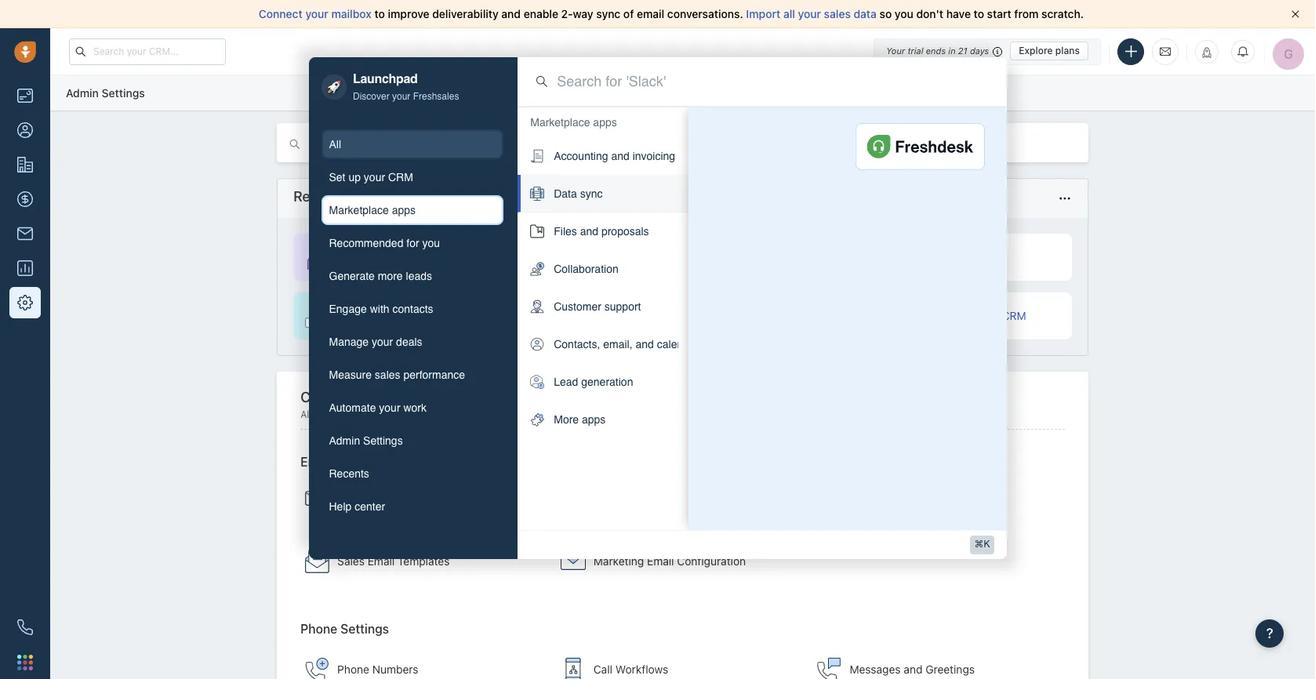 Task type: locate. For each thing, give the bounding box(es) containing it.
apps inside "button"
[[392, 204, 416, 217]]

0 horizontal spatial crm
[[388, 171, 413, 184]]

your right all
[[798, 7, 821, 20]]

lead generation
[[554, 376, 633, 388]]

phone
[[301, 622, 337, 636], [337, 662, 369, 676]]

sales up automate your work
[[375, 369, 400, 381]]

1 vertical spatial all
[[301, 408, 312, 420]]

connect your mailbox link
[[259, 7, 375, 20]]

trial
[[908, 45, 924, 56]]

to right mailbox
[[375, 7, 385, 20]]

marketplace inside heading
[[530, 116, 590, 129]]

generate more leads button
[[321, 261, 504, 291]]

0 vertical spatial all
[[329, 138, 341, 151]]

automate inside automate your work 'button'
[[329, 402, 376, 414]]

more
[[378, 270, 403, 283]]

admin down search your crm... text box
[[66, 86, 99, 99]]

contacts,
[[554, 338, 600, 351]]

your down the recommended for you
[[379, 250, 401, 264]]

all
[[329, 138, 341, 151], [301, 408, 312, 420]]

all
[[784, 7, 795, 20]]

with inside button
[[370, 303, 389, 316]]

with inside "link"
[[927, 250, 948, 264]]

generate
[[329, 270, 375, 283]]

improve
[[388, 7, 430, 20]]

tab list containing all
[[321, 130, 504, 522]]

automate for automate with workflows
[[875, 250, 924, 264]]

support
[[605, 300, 641, 313]]

engage with contacts
[[329, 303, 433, 316]]

measure sales performance
[[329, 369, 465, 381]]

email up the 'auto-forward incoming emails to the crm, create contacts from them' icon
[[301, 455, 332, 469]]

crm for integrate apps with crm
[[712, 309, 737, 322]]

automate inside automate with workflows "link"
[[875, 250, 924, 264]]

automate down measure
[[329, 402, 376, 414]]

settings
[[102, 86, 145, 99], [363, 435, 403, 447], [341, 622, 389, 636]]

⌘ k
[[975, 539, 990, 550]]

enable
[[524, 7, 558, 20]]

workflows
[[951, 250, 1004, 264], [616, 662, 668, 676]]

admin settings inside button
[[329, 435, 403, 447]]

crm inside button
[[388, 171, 413, 184]]

leads
[[406, 270, 432, 283]]

crm down all button
[[388, 171, 413, 184]]

1 horizontal spatial automate
[[875, 250, 924, 264]]

files
[[554, 225, 577, 238]]

data
[[854, 7, 877, 20]]

0 vertical spatial automate
[[875, 250, 924, 264]]

admin settings
[[66, 86, 145, 99], [329, 435, 403, 447]]

mailbox
[[331, 7, 372, 20]]

email, down integrate
[[603, 338, 633, 351]]

create
[[348, 309, 382, 322]]

settings down search your crm... text box
[[102, 86, 145, 99]]

for
[[407, 237, 419, 250]]

create custom modules
[[348, 309, 469, 322]]

admin down settings at the bottom left
[[329, 435, 360, 447]]

phone numbers
[[337, 662, 419, 676]]

with
[[927, 250, 948, 264], [370, 303, 389, 316], [688, 309, 709, 322]]

email,
[[603, 338, 633, 351], [420, 408, 446, 420]]

1 horizontal spatial crm
[[712, 309, 737, 322]]

ends
[[926, 45, 946, 56]]

phone right buy and manage phone numbers from 90+ countries image
[[337, 662, 369, 676]]

integrate apps with crm
[[612, 309, 737, 322]]

manage your deals
[[329, 336, 422, 348]]

with right engage
[[370, 303, 389, 316]]

email
[[301, 455, 332, 469], [594, 495, 621, 509], [368, 554, 395, 568], [647, 554, 674, 568]]

0 vertical spatial email,
[[603, 338, 633, 351]]

settings up the 'phone numbers'
[[341, 622, 389, 636]]

0 horizontal spatial with
[[370, 303, 389, 316]]

workflows right call
[[616, 662, 668, 676]]

workflows inside "link"
[[951, 250, 1004, 264]]

admin settings down search your crm... text box
[[66, 86, 145, 99]]

1 vertical spatial you
[[422, 237, 440, 250]]

admin settings down related
[[329, 435, 403, 447]]

and
[[502, 7, 521, 20], [611, 150, 630, 162], [580, 225, 598, 238], [636, 338, 654, 351], [507, 408, 523, 420], [904, 662, 923, 676]]

workflows up customize
[[951, 250, 1004, 264]]

phone inside phone numbers link
[[337, 662, 369, 676]]

0 horizontal spatial sales
[[375, 369, 400, 381]]

all up set
[[329, 138, 341, 151]]

marketplace
[[530, 116, 590, 129], [530, 116, 590, 129], [329, 204, 389, 217]]

list of options list box
[[518, 107, 699, 438]]

crm down pipeline
[[712, 309, 737, 322]]

2 horizontal spatial with
[[927, 250, 948, 264]]

incoming
[[337, 495, 384, 509]]

1 vertical spatial email,
[[420, 408, 446, 420]]

channels
[[406, 389, 466, 406]]

marketplace apps inside list of options list box
[[530, 116, 617, 129]]

performance
[[403, 369, 465, 381]]

other
[[526, 408, 549, 420]]

1 vertical spatial settings
[[363, 435, 403, 447]]

k
[[984, 539, 990, 550]]

marketplace apps heading
[[530, 115, 617, 130], [530, 115, 617, 130]]

settings down related
[[363, 435, 403, 447]]

1 horizontal spatial you
[[895, 7, 914, 20]]

collaboration
[[554, 263, 619, 275]]

freshsales
[[413, 91, 459, 102]]

call
[[594, 662, 613, 676]]

1 vertical spatial sales
[[375, 369, 400, 381]]

0 horizontal spatial all
[[301, 408, 312, 420]]

your left work
[[379, 402, 400, 414]]

launchpad discover your freshsales
[[353, 72, 459, 102]]

all left settings at the bottom left
[[301, 408, 312, 420]]

deals
[[396, 336, 422, 348]]

marketplace apps inside "button"
[[329, 204, 416, 217]]

0 horizontal spatial you
[[422, 237, 440, 250]]

automate for automate your work
[[329, 402, 376, 414]]

import all your sales data link
[[746, 7, 880, 20]]

admin
[[66, 86, 99, 99], [329, 435, 360, 447]]

email left sending
[[594, 495, 621, 509]]

deliverability
[[432, 7, 499, 20]]

1 vertical spatial automate
[[329, 402, 376, 414]]

with up "calendar"
[[688, 309, 709, 322]]

so
[[880, 7, 892, 20]]

explore
[[1019, 45, 1053, 56]]

to right related
[[386, 408, 395, 420]]

0 vertical spatial you
[[895, 7, 914, 20]]

marketplace apps heading inside list of options list box
[[530, 115, 617, 130]]

of
[[624, 7, 634, 20]]

0 vertical spatial admin settings
[[66, 86, 145, 99]]

email sending domains
[[594, 495, 712, 509]]

email sending domains link
[[553, 475, 802, 530]]

email, inside list of options list box
[[603, 338, 633, 351]]

0 horizontal spatial admin
[[66, 86, 99, 99]]

0 vertical spatial phone
[[301, 622, 337, 636]]

1 horizontal spatial admin settings
[[329, 435, 403, 447]]

you right so
[[895, 7, 914, 20]]

1 horizontal spatial all
[[329, 138, 341, 151]]

customize the logo, sender details, and font colors in your marketing emails image
[[561, 549, 586, 574]]

1 vertical spatial sync
[[580, 187, 603, 200]]

messages and greetings
[[850, 662, 975, 676]]

Search your CRM... text field
[[69, 38, 226, 65]]

your down launchpad
[[392, 91, 410, 102]]

deal
[[668, 250, 690, 264]]

phone for phone settings
[[301, 622, 337, 636]]

sync inside list of options list box
[[580, 187, 603, 200]]

email, down channels
[[420, 408, 446, 420]]

0 horizontal spatial workflows
[[616, 662, 668, 676]]

and right chat,
[[507, 408, 523, 420]]

with for engage
[[370, 303, 389, 316]]

manage
[[329, 336, 369, 348]]

settings
[[314, 408, 350, 420]]

sync left of
[[596, 7, 621, 20]]

set up your crm
[[329, 171, 413, 184]]

tab list
[[321, 130, 504, 522]]

incoming emails
[[337, 495, 419, 509]]

sales inside button
[[375, 369, 400, 381]]

team
[[404, 250, 429, 264]]

1 vertical spatial phone
[[337, 662, 369, 676]]

watch how to customize crm
[[875, 309, 1026, 322]]

your up admin settings button at the left bottom of page
[[398, 408, 417, 420]]

email right sales
[[368, 554, 395, 568]]

engage with contacts button
[[321, 294, 504, 324]]

scratch.
[[1042, 7, 1084, 20]]

0 vertical spatial admin
[[66, 86, 99, 99]]

modules
[[426, 309, 469, 322]]

communication
[[301, 389, 402, 406]]

1 horizontal spatial workflows
[[951, 250, 1004, 264]]

1 vertical spatial admin settings
[[329, 435, 403, 447]]

you inside button
[[422, 237, 440, 250]]

you right for
[[422, 237, 440, 250]]

with up watch how to customize crm
[[927, 250, 948, 264]]

1 horizontal spatial email,
[[603, 338, 633, 351]]

sync right data
[[580, 187, 603, 200]]

send email image
[[1160, 45, 1171, 58]]

phone up buy and manage phone numbers from 90+ countries image
[[301, 622, 337, 636]]

email right marketing
[[647, 554, 674, 568]]

sales left data in the right of the page
[[824, 7, 851, 20]]

contacts
[[393, 303, 433, 316]]

watch
[[875, 309, 907, 322]]

what's new image
[[1202, 47, 1213, 58]]

menu
[[689, 107, 1007, 530]]

your
[[305, 7, 329, 20], [798, 7, 821, 20], [392, 91, 410, 102], [364, 171, 385, 184], [379, 250, 401, 264], [372, 336, 393, 348], [379, 402, 400, 414], [398, 408, 417, 420]]

sending
[[624, 495, 665, 509]]

0 horizontal spatial email,
[[420, 408, 446, 420]]

connect
[[259, 7, 303, 20]]

1 horizontal spatial admin
[[329, 435, 360, 447]]

automate up watch
[[875, 250, 924, 264]]

center
[[355, 501, 385, 513]]

press-command-k-to-open-and-close element
[[971, 536, 994, 555]]

connect your mailbox to improve deliverability and enable 2-way sync of email conversations. import all your sales data so you don't have to start from scratch.
[[259, 7, 1084, 20]]

your left deals
[[372, 336, 393, 348]]

files and proposals
[[554, 225, 649, 238]]

0 horizontal spatial automate
[[329, 402, 376, 414]]

1 horizontal spatial sales
[[824, 7, 851, 20]]

crm
[[388, 171, 413, 184], [712, 309, 737, 322], [1002, 309, 1026, 322]]

0 vertical spatial workflows
[[951, 250, 1004, 264]]

more
[[554, 413, 579, 426]]

record automated messages and greetings for every business situation image
[[817, 657, 842, 679]]

apps
[[593, 116, 617, 129], [593, 116, 617, 129], [392, 204, 416, 217], [660, 309, 685, 322], [582, 413, 606, 426]]

crm right customize
[[1002, 309, 1026, 322]]

invite
[[348, 250, 376, 264]]

1 vertical spatial admin
[[329, 435, 360, 447]]

invite your team
[[348, 250, 429, 264]]



Task type: describe. For each thing, give the bounding box(es) containing it.
customize deal pipeline
[[612, 250, 732, 264]]

phone element
[[9, 612, 41, 643]]

all inside communication channels all settings related to your email, phone, chat, and other communication channels
[[301, 408, 312, 420]]

customize
[[612, 250, 665, 264]]

1 vertical spatial workflows
[[616, 662, 668, 676]]

buy and manage phone numbers from 90+ countries image
[[304, 657, 330, 679]]

0 vertical spatial sales
[[824, 7, 851, 20]]

your inside the launchpad discover your freshsales
[[392, 91, 410, 102]]

Search for a setting, like 'import' or 'website tracking' text field
[[310, 136, 625, 151]]

and down integrate
[[636, 338, 654, 351]]

set up call queues and messages to connect callers with your team image
[[561, 657, 586, 679]]

and inside communication channels all settings related to your email, phone, chat, and other communication channels
[[507, 408, 523, 420]]

templates
[[398, 554, 450, 568]]

sales
[[337, 554, 365, 568]]

and right files
[[580, 225, 598, 238]]

your trial ends in 21 days
[[886, 45, 989, 56]]

your left mailbox
[[305, 7, 329, 20]]

0 vertical spatial sync
[[596, 7, 621, 20]]

phone image
[[17, 620, 33, 635]]

accounting
[[554, 150, 608, 162]]

explore plans link
[[1010, 42, 1089, 60]]

automate your work
[[329, 402, 427, 414]]

email, inside communication channels all settings related to your email, phone, chat, and other communication channels
[[420, 408, 446, 420]]

conversations.
[[667, 7, 743, 20]]

all inside all button
[[329, 138, 341, 151]]

all button
[[321, 130, 504, 159]]

days
[[970, 45, 989, 56]]

discover
[[353, 91, 390, 102]]

generation
[[581, 376, 633, 388]]

proposals
[[602, 225, 649, 238]]

engage
[[329, 303, 367, 316]]

and left invoicing
[[611, 150, 630, 162]]

greetings
[[926, 662, 975, 676]]

marketing email configuration
[[594, 554, 746, 568]]

your inside 'button'
[[379, 402, 400, 414]]

phone for phone numbers
[[337, 662, 369, 676]]

2 horizontal spatial crm
[[1002, 309, 1026, 322]]

and left greetings
[[904, 662, 923, 676]]

0 horizontal spatial admin settings
[[66, 86, 145, 99]]

recents button
[[321, 459, 504, 489]]

recommended for you button
[[321, 228, 504, 258]]

sales email templates
[[337, 554, 450, 568]]

help
[[329, 501, 352, 513]]

to inside communication channels all settings related to your email, phone, chat, and other communication channels
[[386, 408, 395, 420]]

measure sales performance button
[[321, 360, 504, 390]]

channels
[[622, 408, 662, 420]]

data sync
[[554, 187, 603, 200]]

automate your work button
[[321, 393, 504, 423]]

your right the up
[[364, 171, 385, 184]]

marketing
[[594, 554, 644, 568]]

chat,
[[482, 408, 504, 420]]

call workflows link
[[553, 642, 802, 679]]

launchpad
[[353, 72, 418, 87]]

to left the start
[[974, 7, 984, 20]]

pipeline
[[693, 250, 732, 264]]

1 horizontal spatial with
[[688, 309, 709, 322]]

configuration
[[677, 554, 746, 568]]

in
[[949, 45, 956, 56]]

contacts, email, and calendar
[[554, 338, 699, 351]]

data
[[554, 187, 577, 200]]

communication
[[552, 408, 620, 420]]

admin inside button
[[329, 435, 360, 447]]

messages
[[850, 662, 901, 676]]

related
[[353, 408, 383, 420]]

automate with workflows link
[[820, 234, 1072, 281]]

invoicing
[[633, 150, 675, 162]]

marketplace inside "button"
[[329, 204, 389, 217]]

messages and greetings link
[[809, 642, 1059, 679]]

integrate
[[612, 309, 657, 322]]

marketplace apps button
[[321, 196, 504, 225]]

import
[[746, 7, 781, 20]]

Search for 'Slack' field
[[557, 72, 988, 92]]

numbers
[[372, 662, 419, 676]]

admin settings button
[[321, 426, 504, 456]]

email inside "link"
[[647, 554, 674, 568]]

emails
[[387, 495, 419, 509]]

freshworks switcher image
[[17, 655, 33, 670]]

close image
[[1292, 10, 1300, 18]]

2 vertical spatial settings
[[341, 622, 389, 636]]

set up your crm button
[[321, 163, 504, 192]]

call workflows
[[594, 662, 668, 676]]

settings inside button
[[363, 435, 403, 447]]

manage your deals button
[[321, 327, 504, 357]]

customize deal pipeline link
[[557, 234, 809, 281]]

calendar
[[657, 338, 699, 351]]

21
[[958, 45, 968, 56]]

to right how
[[934, 309, 944, 322]]

accounting and invoicing
[[554, 150, 675, 162]]

recents
[[329, 468, 369, 480]]

0 vertical spatial settings
[[102, 86, 145, 99]]

sales email templates link
[[297, 534, 546, 589]]

measure
[[329, 369, 372, 381]]

customer
[[554, 300, 602, 313]]

generate more leads
[[329, 270, 432, 283]]

create and share email templates, track their metrics image
[[304, 549, 330, 574]]

explore plans
[[1019, 45, 1080, 56]]

automate with workflows
[[875, 250, 1004, 264]]

2-
[[561, 7, 573, 20]]

⌘
[[975, 539, 984, 550]]

crm for set up your crm
[[388, 171, 413, 184]]

create custom modules link
[[293, 293, 545, 340]]

and left enable
[[502, 7, 521, 20]]

lead
[[554, 376, 578, 388]]

with for automate
[[927, 250, 948, 264]]

help center button
[[321, 492, 504, 522]]

auto-forward incoming emails to the crm, create contacts from them image
[[304, 490, 330, 515]]

plans
[[1056, 45, 1080, 56]]

start
[[987, 7, 1012, 20]]

from
[[1015, 7, 1039, 20]]

more apps
[[554, 413, 606, 426]]

your inside communication channels all settings related to your email, phone, chat, and other communication channels
[[398, 408, 417, 420]]

customer support
[[554, 300, 641, 313]]

phone,
[[449, 408, 479, 420]]

customize
[[947, 309, 999, 322]]



Task type: vqa. For each thing, say whether or not it's contained in the screenshot.
second Goals from the bottom of the the Goals give your sales team the direction it needs to move your business forward. Goals also lay out your team's performance in black and white—especially when you're setting goals based on business-critical metrics like revenue earned and number of won deals. You can add these goals for both individuals and teams Learn more
no



